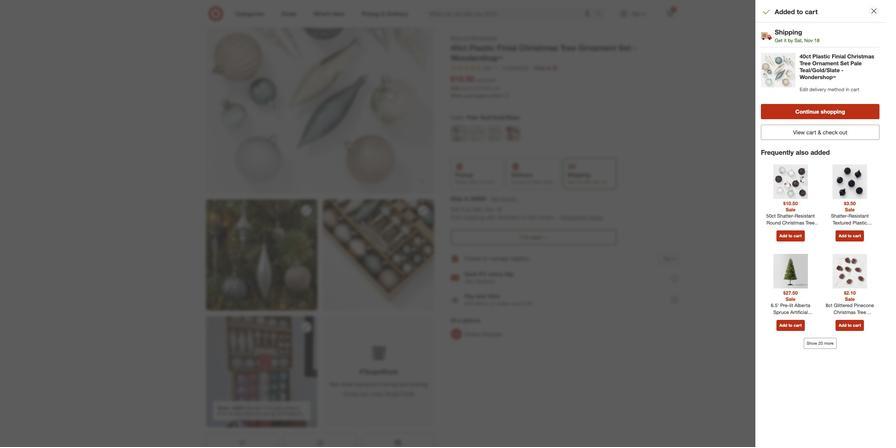 Task type: locate. For each thing, give the bounding box(es) containing it.
photo from @gala_mk85, 4 of 7 image
[[206, 317, 318, 428]]

view
[[794, 129, 806, 136]]

by down added at the right of the page
[[789, 37, 794, 43]]

0 horizontal spatial shatter-
[[465, 331, 483, 337]]

1 horizontal spatial by
[[580, 180, 584, 185]]

plastic
[[470, 43, 495, 53], [813, 53, 831, 60]]

2 with from the top
[[465, 301, 475, 307]]

1 vertical spatial over
[[512, 301, 522, 307]]

target
[[385, 391, 400, 397]]

2 horizontal spatial nov
[[805, 37, 814, 43]]

add to cart button for $2.10
[[836, 321, 865, 332]]

add to cart button for $27.50
[[777, 321, 806, 332]]

teal/gold/slate up delivery
[[800, 67, 841, 74]]

tree inside $27.50 sale 6.5' pre-lit alberta spruce artificial christmas tree - wondershop™
[[797, 317, 806, 323]]

0 horizontal spatial $10.50
[[451, 74, 475, 84]]

redcard inside save 5% every day with redcard
[[476, 279, 495, 285]]

edit
[[800, 86, 809, 92], [491, 196, 500, 202]]

christmas inside shop all wondershop 40ct plastic finial christmas tree ornament set - wondershop™
[[520, 43, 559, 53]]

1 horizontal spatial 40ct
[[800, 53, 812, 60]]

1 horizontal spatial nov
[[594, 180, 601, 185]]

or inside get it by sat, nov 18 free shipping with redcard or $35 orders - exclusions apply.
[[522, 214, 527, 221]]

only
[[535, 65, 546, 71]]

to for $3.50
[[848, 234, 852, 239]]

0 vertical spatial out
[[840, 129, 848, 136]]

what
[[341, 381, 353, 388]]

ornament down glittered in the bottom of the page
[[834, 317, 856, 323]]

- inside $10.50 sale 50ct shatter-resistant round christmas tree ornament set - wondershop™
[[806, 227, 808, 233]]

with down pay
[[465, 301, 475, 307]]

dialog containing added to cart
[[756, 0, 886, 448]]

wondershop™ for lit
[[776, 324, 806, 329]]

1 horizontal spatial get
[[568, 180, 575, 185]]

0 vertical spatial resistant
[[795, 213, 816, 219]]

0 vertical spatial with
[[465, 279, 475, 285]]

round
[[767, 220, 782, 226]]

2 vertical spatial 18
[[496, 206, 502, 213]]

more inside see what everyone's loving and sharing check out more target finds
[[370, 391, 383, 397]]

0 horizontal spatial it
[[462, 206, 465, 213]]

1 vertical spatial out
[[361, 391, 369, 397]]

$2.10
[[845, 290, 857, 296]]

nov inside dialog
[[805, 37, 814, 43]]

0 horizontal spatial shipping get it by sat, nov 18
[[568, 172, 607, 185]]

orders right "$35" at the right top
[[539, 214, 555, 221]]

to for $10.50
[[789, 234, 793, 239]]

edit for edit delivery method in cart
[[800, 86, 809, 92]]

0 vertical spatial $10.50
[[451, 74, 475, 84]]

3 questions link
[[500, 64, 529, 72]]

1 horizontal spatial finial
[[832, 53, 846, 60]]

1 horizontal spatial shipping
[[775, 28, 803, 36]]

plastic up delivery
[[813, 53, 831, 60]]

0 horizontal spatial by
[[466, 206, 472, 213]]

dialog
[[756, 0, 886, 448]]

with
[[486, 214, 497, 221]]

add down $3.50 sale
[[839, 234, 847, 239]]

plastic down wondershop
[[470, 43, 495, 53]]

1 vertical spatial pale
[[467, 114, 479, 121]]

in right method
[[846, 86, 850, 92]]

add
[[780, 234, 788, 239], [839, 234, 847, 239], [780, 323, 788, 328], [839, 323, 847, 328]]

1 vertical spatial with
[[465, 301, 475, 307]]

1 vertical spatial edit
[[491, 196, 500, 202]]

frequently also added
[[762, 148, 831, 156]]

2 vertical spatial it
[[462, 206, 465, 213]]

exclusions
[[561, 214, 588, 221]]

1 vertical spatial by
[[580, 180, 584, 185]]

1 horizontal spatial sat,
[[585, 180, 592, 185]]

40ct right 40ct plastic finial christmas tree ornament set pale teal/gold/slate - wondershop™ image
[[800, 53, 812, 60]]

sale inside $10.50 sale 50ct shatter-resistant round christmas tree ornament set - wondershop™
[[786, 207, 796, 213]]

add to cart button down $3.50 sale
[[836, 231, 865, 242]]

0 vertical spatial redcard
[[498, 214, 520, 221]]

2 vertical spatial nov
[[485, 206, 495, 213]]

add to cart button for $3.50
[[836, 231, 865, 242]]

it right today
[[576, 180, 578, 185]]

to
[[797, 8, 804, 16], [464, 195, 470, 202], [789, 234, 793, 239], [848, 234, 852, 239], [789, 323, 793, 328], [848, 323, 852, 328]]

with inside save 5% every day with redcard
[[465, 279, 475, 285]]

artificial
[[791, 310, 808, 316]]

1 horizontal spatial redcard
[[498, 214, 520, 221]]

wondershop™ inside $27.50 sale 6.5' pre-lit alberta spruce artificial christmas tree - wondershop™
[[776, 324, 806, 329]]

1 horizontal spatial pale
[[851, 60, 863, 67]]

0 vertical spatial it
[[785, 37, 787, 43]]

0 vertical spatial pale
[[851, 60, 863, 67]]

teal/gold/slate up pink/champagne icon
[[480, 114, 520, 121]]

christmas inside $27.50 sale 6.5' pre-lit alberta spruce artificial christmas tree - wondershop™
[[773, 317, 795, 323]]

add to cart button
[[777, 231, 806, 242], [836, 231, 865, 242], [777, 321, 806, 332], [836, 321, 865, 332]]

when
[[451, 93, 464, 99]]

it down added at the right of the page
[[785, 37, 787, 43]]

1 horizontal spatial shatter-
[[778, 213, 795, 219]]

0 horizontal spatial in
[[673, 256, 676, 261]]

0 vertical spatial edit
[[800, 86, 809, 92]]

wondershop™ inside shop all wondershop 40ct plastic finial christmas tree ornament set - wondershop™
[[451, 53, 503, 63]]

alberta
[[795, 303, 811, 309]]

out down everyone's
[[361, 391, 369, 397]]

2 vertical spatial sat,
[[474, 206, 483, 213]]

edit inside button
[[491, 196, 500, 202]]

over
[[476, 293, 488, 300], [512, 301, 522, 307]]

2 horizontal spatial by
[[789, 37, 794, 43]]

18
[[815, 37, 820, 43], [602, 180, 607, 185], [496, 206, 502, 213]]

)
[[499, 86, 500, 91]]

by up "shipping"
[[466, 206, 472, 213]]

40ct plastic finial christmas tree ornament set - wondershop™, 2 of 7 image
[[206, 200, 318, 311]]

0 horizontal spatial nov
[[485, 206, 495, 213]]

sale up 'when'
[[451, 85, 461, 91]]

set inside $2.10 sale 8ct glittered pinecone christmas tree ornament set - wondershop™
[[857, 317, 864, 323]]

more inside button
[[825, 341, 834, 346]]

by right today
[[580, 180, 584, 185]]

finds
[[401, 391, 415, 397]]

1 horizontal spatial in
[[846, 86, 850, 92]]

more right 20
[[825, 341, 834, 346]]

1 vertical spatial or
[[483, 255, 488, 262]]

0 vertical spatial by
[[789, 37, 794, 43]]

1 vertical spatial plastic
[[813, 53, 831, 60]]

by
[[789, 37, 794, 43], [580, 180, 584, 185], [466, 206, 472, 213]]

tree inside $2.10 sale 8ct glittered pinecone christmas tree ornament set - wondershop™
[[858, 310, 867, 316]]

as
[[528, 180, 533, 185]]

ship
[[451, 195, 463, 202]]

add to cart for $27.50
[[780, 323, 802, 328]]

0 horizontal spatial get
[[451, 206, 460, 213]]

$10.50
[[451, 74, 475, 84], [784, 201, 799, 207]]

1 horizontal spatial more
[[825, 341, 834, 346]]

sale down $3.50
[[846, 207, 856, 213]]

40ct plastic finial christmas tree ornament set pale teal/gold/slate - wondershop™
[[800, 53, 875, 80]]

$10.50 up save
[[451, 74, 475, 84]]

sale down $27.50
[[786, 296, 796, 302]]

1 vertical spatial shatter-
[[465, 331, 483, 337]]

check
[[343, 391, 359, 397]]

shatter- down glance
[[465, 331, 483, 337]]

0 vertical spatial teal/gold/slate
[[800, 67, 841, 74]]

plastic inside shop all wondershop 40ct plastic finial christmas tree ornament set - wondershop™
[[470, 43, 495, 53]]

1 vertical spatial finial
[[832, 53, 846, 60]]

0 vertical spatial over
[[476, 293, 488, 300]]

sale down $2.10 at the right of the page
[[846, 296, 856, 302]]

0 vertical spatial 40ct
[[451, 43, 467, 53]]

in
[[846, 86, 850, 92], [673, 256, 676, 261]]

edit left delivery
[[800, 86, 809, 92]]

1 vertical spatial shipping
[[568, 172, 591, 178]]

0 vertical spatial plastic
[[470, 43, 495, 53]]

out inside see what everyone's loving and sharing check out more target finds
[[361, 391, 369, 397]]

see what everyone's loving and sharing check out more target finds
[[330, 381, 428, 397]]

sale
[[451, 85, 461, 91], [786, 207, 796, 213], [846, 207, 856, 213], [786, 296, 796, 302], [846, 296, 856, 302]]

or right create
[[483, 255, 488, 262]]

add to cart button down 'round'
[[777, 231, 806, 242]]

show 20 more button
[[804, 339, 838, 350]]

0 horizontal spatial over
[[476, 293, 488, 300]]

0 vertical spatial shatter-
[[778, 213, 795, 219]]

0 vertical spatial sat,
[[795, 37, 804, 43]]

resistant right 50ct
[[795, 213, 816, 219]]

1 vertical spatial nov
[[594, 180, 601, 185]]

glance
[[463, 317, 481, 324]]

tree inside 40ct plastic finial christmas tree ornament set pale teal/gold/slate - wondershop™
[[800, 60, 811, 67]]

2 horizontal spatial get
[[775, 37, 783, 43]]

orders right 'on' on the bottom right of page
[[497, 301, 511, 307]]

$10.50 down '50ct shatter-resistant round christmas tree ornament set - wondershop™' image
[[784, 201, 799, 207]]

1 horizontal spatial resistant
[[795, 213, 816, 219]]

continue shopping
[[796, 108, 846, 115]]

1 vertical spatial teal/gold/slate
[[480, 114, 520, 121]]

edit left the location
[[491, 196, 500, 202]]

1 vertical spatial $10.50
[[784, 201, 799, 207]]

0 horizontal spatial plastic
[[470, 43, 495, 53]]

8ct
[[826, 303, 833, 309]]

add to cart down $3.50 sale
[[839, 234, 862, 239]]

1 horizontal spatial teal/gold/slate
[[800, 67, 841, 74]]

ship to 94806
[[451, 195, 487, 202]]

1 vertical spatial resistant
[[483, 331, 503, 337]]

add to cart button down artificial
[[777, 321, 806, 332]]

get down added at the right of the page
[[775, 37, 783, 43]]

add to cart down artificial
[[780, 323, 802, 328]]

more
[[825, 341, 834, 346], [370, 391, 383, 397]]

get up 'free'
[[451, 206, 460, 213]]

1 vertical spatial more
[[370, 391, 383, 397]]

out right check
[[840, 129, 848, 136]]

(
[[483, 86, 485, 91]]

2 horizontal spatial it
[[785, 37, 787, 43]]

edit location button
[[491, 195, 518, 203]]

ornament up edit delivery method in cart
[[813, 60, 839, 67]]

1 vertical spatial orders
[[497, 301, 511, 307]]

nov
[[805, 37, 814, 43], [594, 180, 601, 185], [485, 206, 495, 213]]

resistant inside button
[[483, 331, 503, 337]]

40ct plastic finial christmas tree ornament set - wondershop™, 3 of 7 image
[[323, 200, 435, 311]]

candy champagne image
[[470, 126, 485, 141]]

christmas inside 40ct plastic finial christmas tree ornament set pale teal/gold/slate - wondershop™
[[848, 53, 875, 60]]

ornament down search button
[[579, 43, 617, 53]]

1 vertical spatial 40ct
[[800, 53, 812, 60]]

redcard
[[498, 214, 520, 221], [476, 279, 495, 285]]

1 horizontal spatial plastic
[[813, 53, 831, 60]]

save
[[465, 271, 478, 278]]

40ct inside shop all wondershop 40ct plastic finial christmas tree ornament set - wondershop™
[[451, 43, 467, 53]]

wondershop™ down artificial
[[776, 324, 806, 329]]

wondershop™ inside $2.10 sale 8ct glittered pinecone christmas tree ornament set - wondershop™
[[836, 324, 866, 329]]

0 vertical spatial in
[[846, 86, 850, 92]]

pay over time with affirm on orders over $100
[[465, 293, 533, 307]]

sale for $3.50 sale
[[846, 207, 856, 213]]

location
[[501, 196, 518, 202]]

ornament inside shop all wondershop 40ct plastic finial christmas tree ornament set - wondershop™
[[579, 43, 617, 53]]

and
[[399, 381, 408, 388]]

add to cart down glittered in the bottom of the page
[[839, 323, 862, 328]]

40ct inside 40ct plastic finial christmas tree ornament set pale teal/gold/slate - wondershop™
[[800, 53, 812, 60]]

wondershop™ inside $10.50 sale 50ct shatter-resistant round christmas tree ornament set - wondershop™
[[776, 234, 806, 240]]

over up affirm
[[476, 293, 488, 300]]

$10.50 inside $10.50 sale 50ct shatter-resistant round christmas tree ornament set - wondershop™
[[784, 201, 799, 207]]

0 vertical spatial nov
[[805, 37, 814, 43]]

add for $10.50
[[780, 234, 788, 239]]

over left $100
[[512, 301, 522, 307]]

with down save at the right bottom
[[465, 279, 475, 285]]

0 vertical spatial 18
[[815, 37, 820, 43]]

0 vertical spatial orders
[[539, 214, 555, 221]]

manage
[[490, 255, 510, 262]]

1 horizontal spatial or
[[522, 214, 527, 221]]

2 horizontal spatial sat,
[[795, 37, 804, 43]]

0 horizontal spatial edit
[[491, 196, 500, 202]]

1 vertical spatial redcard
[[476, 279, 495, 285]]

redcard right with
[[498, 214, 520, 221]]

sat, inside get it by sat, nov 18 free shipping with redcard or $35 orders - exclusions apply.
[[474, 206, 483, 213]]

get right today
[[568, 180, 575, 185]]

pinecone
[[855, 303, 875, 309]]

wondershop™ for plastic
[[451, 53, 503, 63]]

0 vertical spatial or
[[522, 214, 527, 221]]

0 horizontal spatial redcard
[[476, 279, 495, 285]]

sale inside $3.50 sale
[[846, 207, 856, 213]]

sat,
[[795, 37, 804, 43], [585, 180, 592, 185], [474, 206, 483, 213]]

1 horizontal spatial 18
[[602, 180, 607, 185]]

sale down '50ct shatter-resistant round christmas tree ornament set - wondershop™' image
[[786, 207, 796, 213]]

christmas
[[520, 43, 559, 53], [848, 53, 875, 60], [783, 220, 805, 226], [834, 310, 856, 316], [773, 317, 795, 323]]

1 horizontal spatial out
[[840, 129, 848, 136]]

sale inside $2.10 sale 8ct glittered pinecone christmas tree ornament set - wondershop™
[[846, 296, 856, 302]]

or
[[522, 214, 527, 221], [483, 255, 488, 262]]

0 vertical spatial shipping
[[775, 28, 803, 36]]

finial up 3
[[497, 43, 518, 53]]

loving
[[383, 381, 397, 388]]

$3.50 sale
[[845, 201, 857, 213]]

delivery
[[810, 86, 827, 92]]

0 horizontal spatial out
[[361, 391, 369, 397]]

add for $27.50
[[780, 323, 788, 328]]

in right the sign
[[673, 256, 676, 261]]

1 horizontal spatial shipping get it by sat, nov 18
[[775, 28, 820, 43]]

3
[[503, 65, 506, 71]]

add down glittered in the bottom of the page
[[839, 323, 847, 328]]

more down everyone's
[[370, 391, 383, 397]]

add to cart button for $10.50
[[777, 231, 806, 242]]

0 vertical spatial more
[[825, 341, 834, 346]]

pink/champagne image
[[488, 126, 503, 141]]

1 horizontal spatial it
[[576, 180, 578, 185]]

by inside get it by sat, nov 18 free shipping with redcard or $35 orders - exclusions apply.
[[466, 206, 472, 213]]

1 horizontal spatial $10.50
[[784, 201, 799, 207]]

or left "$35" at the right top
[[522, 214, 527, 221]]

apply.
[[589, 214, 604, 221]]

wondershop™ down glittered in the bottom of the page
[[836, 324, 866, 329]]

40ct plastic finial christmas tree ornament set pale teal/gold/slate - wondershop™ image
[[762, 53, 796, 87]]

40ct plastic finial christmas tree ornament set - wondershop™, 1 of 7 image
[[206, 0, 435, 194]]

6.5' pre-lit alberta spruce artificial christmas tree - wondershop™ image
[[774, 254, 809, 289]]

finial up method
[[832, 53, 846, 60]]

today
[[543, 180, 554, 185]]

1 with from the top
[[465, 279, 475, 285]]

set inside shop all wondershop 40ct plastic finial christmas tree ornament set - wondershop™
[[619, 43, 632, 53]]

shipping get it by sat, nov 18 inside dialog
[[775, 28, 820, 43]]

with
[[465, 279, 475, 285], [465, 301, 475, 307]]

$10.50 inside '$10.50 reg $15.00 sale save $ 4.50 ( 30 % off )'
[[451, 74, 475, 84]]

40ct down shop
[[451, 43, 467, 53]]

shatter- up 'round'
[[778, 213, 795, 219]]

add down 'round'
[[780, 234, 788, 239]]

add down spruce at the right bottom
[[780, 323, 788, 328]]

out inside view cart & check out "link"
[[840, 129, 848, 136]]

add to cart down 'round'
[[780, 234, 802, 239]]

1 horizontal spatial edit
[[800, 86, 809, 92]]

What can we help you find? suggestions appear below search field
[[425, 6, 598, 21]]

0 horizontal spatial more
[[370, 391, 383, 397]]

wondershop™ for resistant
[[776, 234, 806, 240]]

40ct
[[451, 43, 467, 53], [800, 53, 812, 60]]

add to cart button down glittered in the bottom of the page
[[836, 321, 865, 332]]

finial inside 40ct plastic finial christmas tree ornament set pale teal/gold/slate - wondershop™
[[832, 53, 846, 60]]

0 horizontal spatial shipping
[[568, 172, 591, 178]]

plastic inside 40ct plastic finial christmas tree ornament set pale teal/gold/slate - wondershop™
[[813, 53, 831, 60]]

wondershop™ up delivery
[[800, 74, 837, 80]]

8ct glittered pinecone christmas tree ornament set - wondershop™ image
[[833, 254, 868, 289]]

0 horizontal spatial 18
[[496, 206, 502, 213]]

red/green/gold image
[[506, 126, 521, 141]]

wondershop™ down 'round'
[[776, 234, 806, 240]]

resistant down 'on' on the bottom right of page
[[483, 331, 503, 337]]

out
[[840, 129, 848, 136], [361, 391, 369, 397]]

2 vertical spatial by
[[466, 206, 472, 213]]

redcard down "5%"
[[476, 279, 495, 285]]

0 vertical spatial shipping get it by sat, nov 18
[[775, 28, 820, 43]]

orders
[[539, 214, 555, 221], [497, 301, 511, 307]]

0 horizontal spatial teal/gold/slate
[[480, 114, 520, 121]]

sale inside $27.50 sale 6.5' pre-lit alberta spruce artificial christmas tree - wondershop™
[[786, 296, 796, 302]]

$35
[[528, 214, 537, 221]]

$3.50
[[845, 201, 857, 207]]

sign in button
[[659, 254, 680, 265]]

0 vertical spatial finial
[[497, 43, 518, 53]]

wondershop™ up 215 link in the top of the page
[[451, 53, 503, 63]]

0 horizontal spatial or
[[483, 255, 488, 262]]

ornament down 'round'
[[774, 227, 796, 233]]

0 horizontal spatial sat,
[[474, 206, 483, 213]]

0 horizontal spatial finial
[[497, 43, 518, 53]]

215 link
[[451, 64, 499, 73]]

it up 'free'
[[462, 206, 465, 213]]

to for $2.10
[[848, 323, 852, 328]]



Task type: describe. For each thing, give the bounding box(es) containing it.
questions
[[507, 65, 529, 71]]

shop
[[451, 35, 463, 41]]

tree inside shop all wondershop 40ct plastic finial christmas tree ornament set - wondershop™
[[561, 43, 577, 53]]

resistant inside $10.50 sale 50ct shatter-resistant round christmas tree ornament set - wondershop™
[[795, 213, 816, 219]]

also
[[796, 148, 809, 156]]

finial inside shop all wondershop 40ct plastic finial christmas tree ornament set - wondershop™
[[497, 43, 518, 53]]

0 horizontal spatial pale
[[467, 114, 479, 121]]

create or manage registry
[[465, 255, 530, 262]]

off
[[494, 86, 499, 91]]

6.5'
[[772, 303, 780, 309]]

1 vertical spatial sat,
[[585, 180, 592, 185]]

spruce
[[774, 310, 790, 316]]

1 vertical spatial shipping get it by sat, nov 18
[[568, 172, 607, 185]]

frequently
[[762, 148, 795, 156]]

on
[[490, 301, 496, 307]]

save 5% every day with redcard
[[465, 271, 514, 285]]

set inside 40ct plastic finial christmas tree ornament set pale teal/gold/slate - wondershop™
[[841, 60, 850, 67]]

show
[[807, 341, 818, 346]]

sale inside '$10.50 reg $15.00 sale save $ 4.50 ( 30 % off )'
[[451, 85, 461, 91]]

teal/gold/slate inside 40ct plastic finial christmas tree ornament set pale teal/gold/slate - wondershop™
[[800, 67, 841, 74]]

50ct
[[767, 213, 776, 219]]

- inside shop all wondershop 40ct plastic finial christmas tree ornament set - wondershop™
[[634, 43, 637, 53]]

reg
[[476, 78, 482, 83]]

3 questions
[[503, 65, 529, 71]]

by inside dialog
[[789, 37, 794, 43]]

94806
[[471, 195, 487, 202]]

sale for $10.50 sale 50ct shatter-resistant round christmas tree ornament set - wondershop™
[[786, 207, 796, 213]]

continue
[[796, 108, 820, 115]]

1 horizontal spatial over
[[512, 301, 522, 307]]

pale teal/gold/slate image
[[452, 126, 467, 141]]

delivery
[[512, 172, 533, 178]]

- inside $27.50 sale 6.5' pre-lit alberta spruce artificial christmas tree - wondershop™
[[807, 317, 809, 323]]

christmas inside $10.50 sale 50ct shatter-resistant round christmas tree ornament set - wondershop™
[[783, 220, 805, 226]]

shipping inside dialog
[[775, 28, 803, 36]]

ornament inside $10.50 sale 50ct shatter-resistant round christmas tree ornament set - wondershop™
[[774, 227, 796, 233]]

nov inside get it by sat, nov 18 free shipping with redcard or $35 orders - exclusions apply.
[[485, 206, 495, 213]]

with inside pay over time with affirm on orders over $100
[[465, 301, 475, 307]]

pickup ready within 2 hours
[[456, 172, 495, 185]]

- inside 40ct plastic finial christmas tree ornament set pale teal/gold/slate - wondershop™
[[842, 67, 844, 74]]

a
[[458, 317, 462, 324]]

show 20 more
[[807, 341, 834, 346]]

it inside get it by sat, nov 18 free shipping with redcard or $35 orders - exclusions apply.
[[462, 206, 465, 213]]

pay
[[465, 293, 475, 300]]

tree inside $10.50 sale 50ct shatter-resistant round christmas tree ornament set - wondershop™
[[806, 220, 815, 226]]

$10.50 reg $15.00 sale save $ 4.50 ( 30 % off )
[[451, 74, 500, 91]]

christmas inside $2.10 sale 8ct glittered pinecone christmas tree ornament set - wondershop™
[[834, 310, 856, 316]]

50ct shatter-resistant round christmas tree ornament set - wondershop™ image
[[774, 165, 809, 199]]

6pm
[[534, 180, 542, 185]]

all
[[464, 35, 469, 41]]

color pale teal/gold/slate
[[451, 114, 520, 121]]

#targetstyle preview 1 image
[[372, 347, 386, 360]]

edit delivery method in cart
[[800, 86, 860, 92]]

- inside get it by sat, nov 18 free shipping with redcard or $35 orders - exclusions apply.
[[556, 214, 558, 221]]

when purchased online
[[451, 93, 502, 99]]

sign in
[[664, 256, 676, 261]]

edit location
[[491, 196, 518, 202]]

$10.50 for $10.50 sale 50ct shatter-resistant round christmas tree ornament set - wondershop™
[[784, 201, 799, 207]]

ornament inside 40ct plastic finial christmas tree ornament set pale teal/gold/slate - wondershop™
[[813, 60, 839, 67]]

every
[[489, 271, 504, 278]]

18 inside get it by sat, nov 18 free shipping with redcard or $35 orders - exclusions apply.
[[496, 206, 502, 213]]

online
[[490, 93, 502, 99]]

in inside dialog
[[846, 86, 850, 92]]

added to cart
[[775, 8, 818, 16]]

it inside dialog
[[785, 37, 787, 43]]

215
[[484, 65, 492, 71]]

at
[[451, 317, 457, 324]]

exclusions apply. link
[[561, 214, 604, 221]]

sale for $2.10 sale 8ct glittered pinecone christmas tree ornament set - wondershop™
[[846, 296, 856, 302]]

search
[[593, 11, 609, 18]]

delivery as soon as 6pm today
[[512, 172, 554, 185]]

shipping
[[464, 214, 485, 221]]

orders inside get it by sat, nov 18 free shipping with redcard or $35 orders - exclusions apply.
[[539, 214, 555, 221]]

at a glance
[[451, 317, 481, 324]]

get it by sat, nov 18 free shipping with redcard or $35 orders - exclusions apply.
[[451, 206, 604, 221]]

orders inside pay over time with affirm on orders over $100
[[497, 301, 511, 307]]

glittered
[[835, 303, 853, 309]]

soon
[[518, 180, 527, 185]]

color
[[451, 114, 465, 121]]

in inside button
[[673, 256, 676, 261]]

$2.10 sale 8ct glittered pinecone christmas tree ornament set - wondershop™
[[826, 290, 875, 329]]

within
[[469, 180, 480, 185]]

20
[[819, 341, 824, 346]]

shop all wondershop 40ct plastic finial christmas tree ornament set - wondershop™
[[451, 35, 637, 63]]

purchased
[[465, 93, 488, 99]]

7 link
[[663, 6, 678, 21]]

shatter- inside $10.50 sale 50ct shatter-resistant round christmas tree ornament set - wondershop™
[[778, 213, 795, 219]]

30
[[485, 86, 489, 91]]

ornament inside $2.10 sale 8ct glittered pinecone christmas tree ornament set - wondershop™
[[834, 317, 856, 323]]

added
[[775, 8, 796, 16]]

get inside get it by sat, nov 18 free shipping with redcard or $35 orders - exclusions apply.
[[451, 206, 460, 213]]

view cart & check out
[[794, 129, 848, 136]]

view cart & check out link
[[762, 125, 880, 140]]

cart inside "link"
[[807, 129, 817, 136]]

ready
[[456, 180, 468, 185]]

method
[[828, 86, 845, 92]]

save
[[462, 86, 471, 91]]

5%
[[479, 271, 488, 278]]

0 vertical spatial get
[[775, 37, 783, 43]]

1 vertical spatial get
[[568, 180, 575, 185]]

add to cart for $10.50
[[780, 234, 802, 239]]

affirm
[[476, 301, 489, 307]]

shatter-resistant textured plastic christmas tree ornament set 20pc - wondershop™ image
[[833, 165, 868, 199]]

added
[[811, 148, 831, 156]]

hours
[[484, 180, 495, 185]]

$10.50 for $10.50 reg $15.00 sale save $ 4.50 ( 30 % off )
[[451, 74, 475, 84]]

2 horizontal spatial 18
[[815, 37, 820, 43]]

check
[[823, 129, 838, 136]]

create
[[465, 255, 482, 262]]

pre-
[[781, 303, 790, 309]]

free
[[451, 214, 462, 221]]

redcard inside get it by sat, nov 18 free shipping with redcard or $35 orders - exclusions apply.
[[498, 214, 520, 221]]

shatter- inside button
[[465, 331, 483, 337]]

sat, inside dialog
[[795, 37, 804, 43]]

search button
[[593, 6, 609, 23]]

pickup
[[456, 172, 474, 178]]

pale inside 40ct plastic finial christmas tree ornament set pale teal/gold/slate - wondershop™
[[851, 60, 863, 67]]

everyone's
[[355, 381, 381, 388]]

- inside $2.10 sale 8ct glittered pinecone christmas tree ornament set - wondershop™
[[866, 317, 867, 323]]

wondershop™ inside 40ct plastic finial christmas tree ornament set pale teal/gold/slate - wondershop™
[[800, 74, 837, 80]]

$100
[[523, 301, 533, 307]]

edit for edit location
[[491, 196, 500, 202]]

add for $3.50
[[839, 234, 847, 239]]

add to cart for $2.10
[[839, 323, 862, 328]]

set inside $10.50 sale 50ct shatter-resistant round christmas tree ornament set - wondershop™
[[798, 227, 805, 233]]

4.50
[[474, 86, 482, 91]]

$
[[472, 86, 474, 91]]

as
[[512, 180, 517, 185]]

1 vertical spatial it
[[576, 180, 578, 185]]

$15.00
[[483, 78, 496, 83]]

sale for $27.50 sale 6.5' pre-lit alberta spruce artificial christmas tree - wondershop™
[[786, 296, 796, 302]]

shatter-resistant button
[[451, 327, 503, 342]]

to for $27.50
[[789, 323, 793, 328]]

$10.50 sale 50ct shatter-resistant round christmas tree ornament set - wondershop™
[[767, 201, 816, 240]]

7
[[673, 7, 675, 11]]

add to cart for $3.50
[[839, 234, 862, 239]]

%
[[489, 86, 493, 91]]

wondershop
[[470, 35, 498, 41]]

add for $2.10
[[839, 323, 847, 328]]

sign
[[664, 256, 672, 261]]



Task type: vqa. For each thing, say whether or not it's contained in the screenshot.
the bottom Us
no



